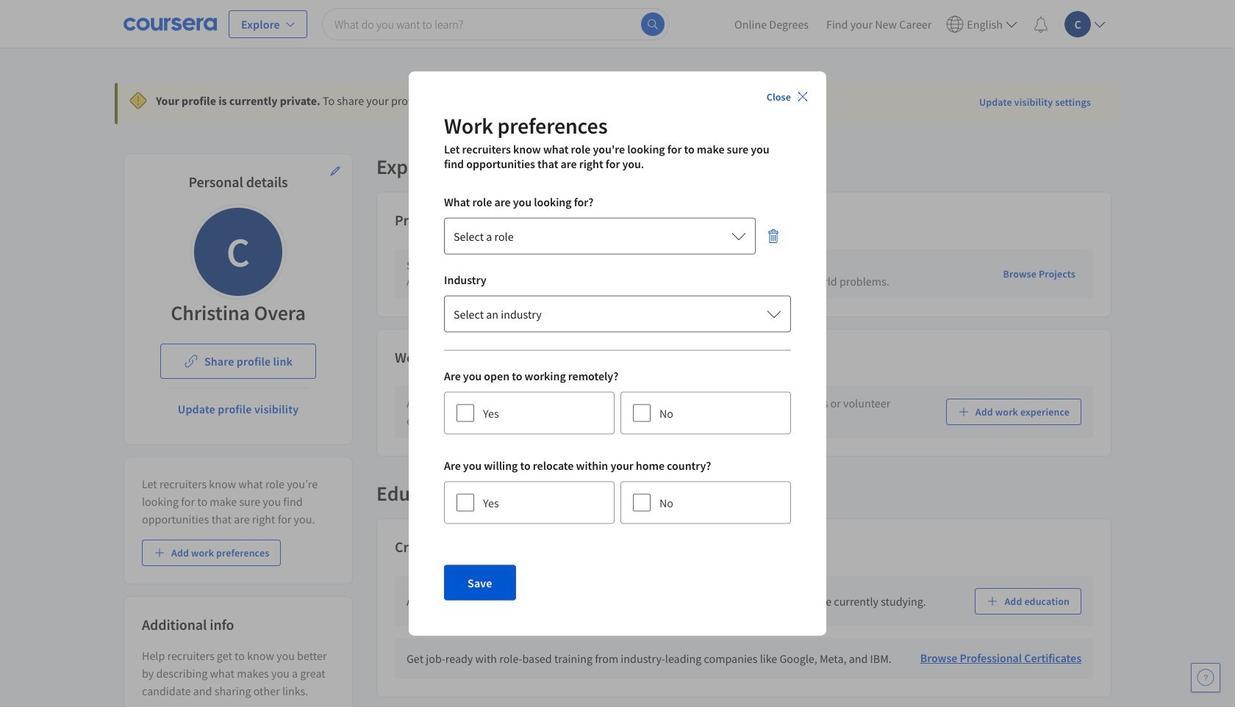 Task type: vqa. For each thing, say whether or not it's contained in the screenshot.
dialog
yes



Task type: locate. For each thing, give the bounding box(es) containing it.
delete image
[[766, 229, 781, 244]]

help center image
[[1197, 670, 1215, 687]]

group
[[444, 369, 791, 441], [444, 459, 791, 531]]

menu item
[[941, 6, 1023, 42]]

menu
[[726, 0, 1112, 48]]

information about the projects section image
[[452, 216, 463, 227]]

None button
[[444, 218, 756, 255], [444, 296, 791, 333], [444, 218, 756, 255], [444, 296, 791, 333]]

0 vertical spatial group
[[444, 369, 791, 441]]

dialog
[[409, 71, 826, 637]]

None search field
[[322, 8, 670, 40]]

1 vertical spatial group
[[444, 459, 791, 531]]



Task type: describe. For each thing, give the bounding box(es) containing it.
1 group from the top
[[444, 369, 791, 441]]

2 group from the top
[[444, 459, 791, 531]]

edit personal details. image
[[329, 165, 341, 177]]

coursera image
[[124, 12, 217, 36]]



